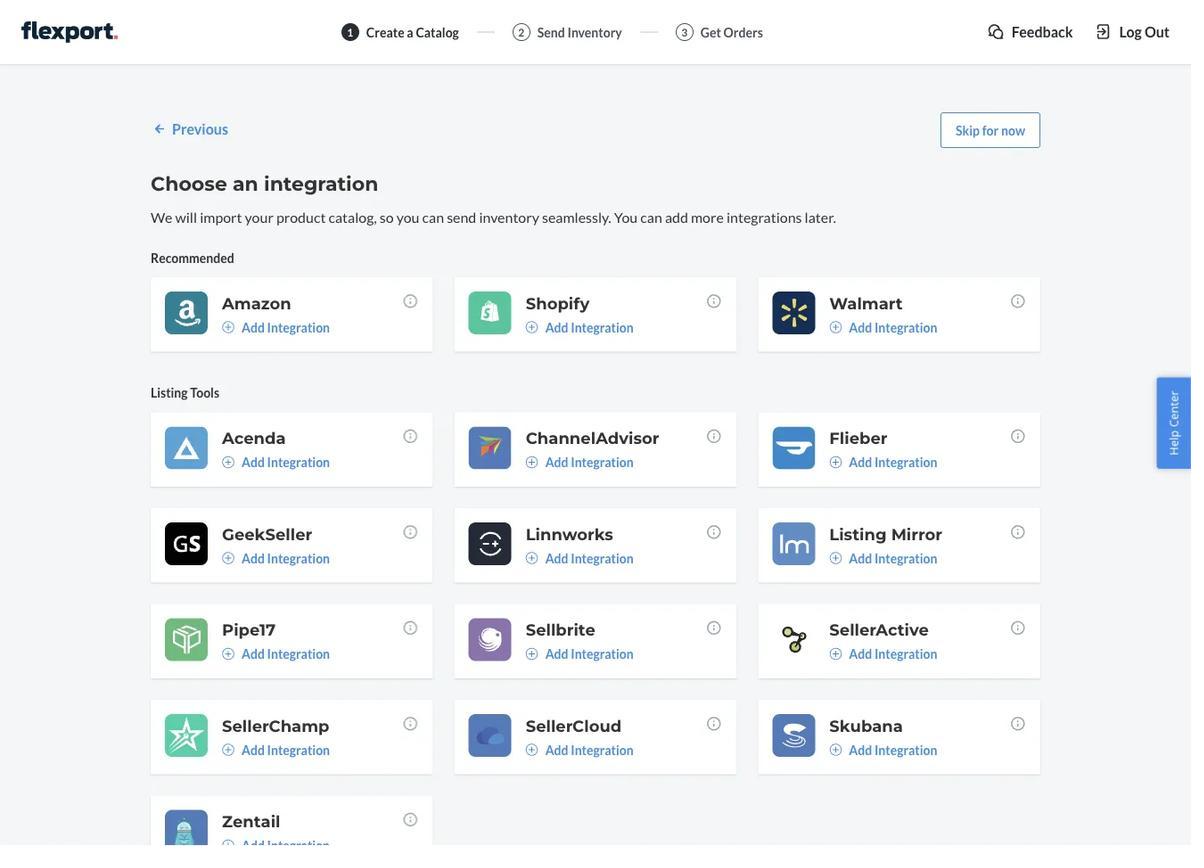 Task type: locate. For each thing, give the bounding box(es) containing it.
flieber
[[830, 428, 888, 448]]

add integration for linnworks
[[546, 551, 634, 566]]

acenda
[[222, 428, 286, 448]]

recommended
[[151, 250, 234, 265]]

add integration link for pipe17
[[222, 645, 330, 663]]

skip
[[956, 123, 980, 138]]

add integration down flieber
[[849, 455, 938, 470]]

0 vertical spatial listing
[[151, 385, 188, 400]]

orders
[[724, 25, 763, 40]]

add integration down skubana
[[849, 742, 938, 758]]

plus circle image down the pipe17
[[222, 648, 235, 660]]

integration down geekseller
[[267, 551, 330, 566]]

1 horizontal spatial listing
[[830, 524, 887, 544]]

plus circle image down shopify on the top
[[526, 321, 538, 333]]

integration down amazon
[[267, 320, 330, 335]]

add integration for acenda
[[242, 455, 330, 470]]

add down channeladvisor
[[546, 455, 569, 470]]

for
[[983, 123, 999, 138]]

integration for geekseller
[[267, 551, 330, 566]]

listing left "tools" at the left top
[[151, 385, 188, 400]]

add integration link down amazon
[[222, 318, 330, 336]]

add integration for sellbrite
[[546, 647, 634, 662]]

add integration for sellercloud
[[546, 742, 634, 758]]

integration down channeladvisor
[[571, 455, 634, 470]]

get orders
[[701, 25, 763, 40]]

add integration link down the pipe17
[[222, 645, 330, 663]]

plus circle image for skubana
[[830, 744, 842, 756]]

amazon
[[222, 293, 291, 313]]

add for sellbrite
[[546, 647, 569, 662]]

2
[[519, 25, 525, 38]]

add integration link down shopify on the top
[[526, 318, 634, 336]]

previous
[[172, 120, 228, 137]]

integration for flieber
[[875, 455, 938, 470]]

add down walmart
[[849, 320, 873, 335]]

add
[[242, 320, 265, 335], [546, 320, 569, 335], [849, 320, 873, 335], [242, 455, 265, 470], [546, 455, 569, 470], [849, 455, 873, 470], [242, 551, 265, 566], [546, 551, 569, 566], [849, 551, 873, 566], [242, 647, 265, 662], [546, 647, 569, 662], [849, 647, 873, 662], [242, 742, 265, 758], [546, 742, 569, 758], [849, 742, 873, 758]]

integration for shopify
[[571, 320, 634, 335]]

add down skubana
[[849, 742, 873, 758]]

integration for sellercloud
[[571, 742, 634, 758]]

add down acenda
[[242, 455, 265, 470]]

add integration link down listing mirror
[[830, 549, 938, 567]]

add integration
[[242, 320, 330, 335], [546, 320, 634, 335], [849, 320, 938, 335], [242, 455, 330, 470], [546, 455, 634, 470], [849, 455, 938, 470], [242, 551, 330, 566], [546, 551, 634, 566], [849, 551, 938, 566], [242, 647, 330, 662], [546, 647, 634, 662], [849, 647, 938, 662], [242, 742, 330, 758], [546, 742, 634, 758], [849, 742, 938, 758]]

add integration link
[[222, 318, 330, 336], [526, 318, 634, 336], [830, 318, 938, 336], [222, 453, 330, 471], [526, 453, 634, 471], [830, 453, 938, 471], [222, 549, 330, 567], [526, 549, 634, 567], [830, 549, 938, 567], [222, 645, 330, 663], [526, 645, 634, 663], [830, 645, 938, 663], [222, 741, 330, 759], [526, 741, 634, 759], [830, 741, 938, 759]]

integration down the pipe17
[[267, 647, 330, 662]]

add down sellerchamp
[[242, 742, 265, 758]]

center
[[1166, 391, 1182, 427]]

add integration link for walmart
[[830, 318, 938, 336]]

add integration link for shopify
[[526, 318, 634, 336]]

integration down flieber
[[875, 455, 938, 470]]

log
[[1120, 23, 1142, 40]]

plus circle image for sellbrite
[[526, 648, 538, 660]]

sellercloud
[[526, 716, 622, 736]]

selleractive
[[830, 620, 929, 640]]

we
[[151, 208, 173, 226]]

skip for now
[[956, 123, 1026, 138]]

listing for listing tools
[[151, 385, 188, 400]]

add for listing mirror
[[849, 551, 873, 566]]

add integration down acenda
[[242, 455, 330, 470]]

add down sellbrite
[[546, 647, 569, 662]]

1 vertical spatial listing
[[830, 524, 887, 544]]

add integration down geekseller
[[242, 551, 330, 566]]

add integration down selleractive
[[849, 647, 938, 662]]

add integration down channeladvisor
[[546, 455, 634, 470]]

integration down walmart
[[875, 320, 938, 335]]

plus circle image down geekseller
[[222, 552, 235, 564]]

plus circle image for walmart
[[830, 321, 842, 333]]

plus circle image down selleractive
[[830, 648, 842, 660]]

plus circle image for acenda
[[222, 456, 235, 469]]

you
[[397, 208, 420, 226]]

choose an integration
[[151, 172, 378, 196]]

choose
[[151, 172, 227, 196]]

add down 'linnworks'
[[546, 551, 569, 566]]

can
[[422, 208, 444, 226], [641, 208, 663, 226]]

integration down sellerchamp
[[267, 742, 330, 758]]

later.
[[805, 208, 837, 226]]

skip for now button
[[941, 112, 1041, 148]]

1 can from the left
[[422, 208, 444, 226]]

add integration link down flieber
[[830, 453, 938, 471]]

listing mirror
[[830, 524, 943, 544]]

sellerchamp
[[222, 716, 330, 736]]

plus circle image down flieber
[[830, 456, 842, 469]]

plus circle image down acenda
[[222, 456, 235, 469]]

integration for skubana
[[875, 742, 938, 758]]

integration for channeladvisor
[[571, 455, 634, 470]]

add integration link down geekseller
[[222, 549, 330, 567]]

add integration link for sellbrite
[[526, 645, 634, 663]]

add integration link down selleractive
[[830, 645, 938, 663]]

integration for walmart
[[875, 320, 938, 335]]

sellbrite
[[526, 620, 596, 640]]

add for skubana
[[849, 742, 873, 758]]

0 horizontal spatial listing
[[151, 385, 188, 400]]

now
[[1002, 123, 1026, 138]]

add integration link for amazon
[[222, 318, 330, 336]]

integration down sellbrite
[[571, 647, 634, 662]]

listing
[[151, 385, 188, 400], [830, 524, 887, 544]]

channeladvisor
[[526, 428, 660, 448]]

shopify
[[526, 293, 590, 313]]

add integration down sellerchamp
[[242, 742, 330, 758]]

add integration link down 'linnworks'
[[526, 549, 634, 567]]

catalog
[[416, 25, 459, 40]]

your
[[245, 208, 274, 226]]

add down amazon
[[242, 320, 265, 335]]

add integration link down acenda
[[222, 453, 330, 471]]

plus circle image
[[526, 321, 538, 333], [830, 456, 842, 469], [526, 552, 538, 564], [830, 552, 842, 564], [526, 648, 538, 660], [830, 648, 842, 660], [222, 744, 235, 756], [526, 744, 538, 756], [830, 744, 842, 756], [222, 840, 235, 846]]

add for shopify
[[546, 320, 569, 335]]

add down sellercloud
[[546, 742, 569, 758]]

add integration link down walmart
[[830, 318, 938, 336]]

add integration link for skubana
[[830, 741, 938, 759]]

tools
[[190, 385, 219, 400]]

plus circle image down amazon
[[222, 321, 235, 333]]

add integration link down sellerchamp
[[222, 741, 330, 759]]

can right "you"
[[422, 208, 444, 226]]

add integration down sellercloud
[[546, 742, 634, 758]]

add integration link down sellbrite
[[526, 645, 634, 663]]

plus circle image down channeladvisor
[[526, 456, 538, 469]]

can left add
[[641, 208, 663, 226]]

plus circle image down walmart
[[830, 321, 842, 333]]

integration down mirror
[[875, 551, 938, 566]]

integration
[[264, 172, 378, 196]]

add integration down sellbrite
[[546, 647, 634, 662]]

add integration down amazon
[[242, 320, 330, 335]]

add down shopify on the top
[[546, 320, 569, 335]]

plus circle image down 'linnworks'
[[526, 552, 538, 564]]

add integration down shopify on the top
[[546, 320, 634, 335]]

add down listing mirror
[[849, 551, 873, 566]]

add integration link down sellercloud
[[526, 741, 634, 759]]

help center button
[[1157, 377, 1192, 469]]

integration down sellercloud
[[571, 742, 634, 758]]

plus circle image down sellerchamp
[[222, 744, 235, 756]]

mirror
[[892, 524, 943, 544]]

add integration link down channeladvisor
[[526, 453, 634, 471]]

we will import your product catalog, so you can send inventory seamlessly. you can add more integrations later.
[[151, 208, 837, 226]]

a
[[407, 25, 414, 40]]

feedback
[[1012, 23, 1073, 40]]

integration down acenda
[[267, 455, 330, 470]]

add integration for flieber
[[849, 455, 938, 470]]

add down the pipe17
[[242, 647, 265, 662]]

integration down shopify on the top
[[571, 320, 634, 335]]

plus circle image down sellbrite
[[526, 648, 538, 660]]

integration down skubana
[[875, 742, 938, 758]]

create
[[366, 25, 405, 40]]

2 can from the left
[[641, 208, 663, 226]]

add for pipe17
[[242, 647, 265, 662]]

add integration link for sellerchamp
[[222, 741, 330, 759]]

plus circle image down skubana
[[830, 744, 842, 756]]

integration down 'linnworks'
[[571, 551, 634, 566]]

add for channeladvisor
[[546, 455, 569, 470]]

plus circle image down sellercloud
[[526, 744, 538, 756]]

add down flieber
[[849, 455, 873, 470]]

add for selleractive
[[849, 647, 873, 662]]

add integration link for channeladvisor
[[526, 453, 634, 471]]

add integration down listing mirror
[[849, 551, 938, 566]]

add down geekseller
[[242, 551, 265, 566]]

add integration down the pipe17
[[242, 647, 330, 662]]

inventory
[[568, 25, 622, 40]]

integration
[[267, 320, 330, 335], [571, 320, 634, 335], [875, 320, 938, 335], [267, 455, 330, 470], [571, 455, 634, 470], [875, 455, 938, 470], [267, 551, 330, 566], [571, 551, 634, 566], [875, 551, 938, 566], [267, 647, 330, 662], [571, 647, 634, 662], [875, 647, 938, 662], [267, 742, 330, 758], [571, 742, 634, 758], [875, 742, 938, 758]]

plus circle image down listing mirror
[[830, 552, 842, 564]]

add down selleractive
[[849, 647, 873, 662]]

listing tools
[[151, 385, 219, 400]]

you
[[614, 208, 638, 226]]

add integration link down skubana
[[830, 741, 938, 759]]

add for linnworks
[[546, 551, 569, 566]]

log out button
[[1095, 21, 1170, 42]]

product
[[276, 208, 326, 226]]

integration for listing mirror
[[875, 551, 938, 566]]

plus circle image
[[222, 321, 235, 333], [830, 321, 842, 333], [222, 456, 235, 469], [526, 456, 538, 469], [222, 552, 235, 564], [222, 648, 235, 660]]

plus circle image down zentail
[[222, 840, 235, 846]]

1 horizontal spatial can
[[641, 208, 663, 226]]

plus circle image for pipe17
[[222, 648, 235, 660]]

integration down selleractive
[[875, 647, 938, 662]]

add integration down walmart
[[849, 320, 938, 335]]

0 horizontal spatial can
[[422, 208, 444, 226]]

send
[[538, 25, 565, 40]]

listing left mirror
[[830, 524, 887, 544]]

add integration down 'linnworks'
[[546, 551, 634, 566]]

plus circle image for shopify
[[526, 321, 538, 333]]

an
[[233, 172, 258, 196]]

add integration link for linnworks
[[526, 549, 634, 567]]



Task type: vqa. For each thing, say whether or not it's contained in the screenshot.
Add Integration link related to Skubana
yes



Task type: describe. For each thing, give the bounding box(es) containing it.
1
[[347, 25, 353, 38]]

add for sellerchamp
[[242, 742, 265, 758]]

add integration for amazon
[[242, 320, 330, 335]]

so
[[380, 208, 394, 226]]

add for acenda
[[242, 455, 265, 470]]

previous link
[[151, 119, 228, 139]]

import
[[200, 208, 242, 226]]

help
[[1166, 430, 1182, 456]]

integration for sellerchamp
[[267, 742, 330, 758]]

integration for linnworks
[[571, 551, 634, 566]]

integration for selleractive
[[875, 647, 938, 662]]

add integration link for acenda
[[222, 453, 330, 471]]

pipe17
[[222, 620, 276, 640]]

seamlessly.
[[542, 208, 612, 226]]

add for geekseller
[[242, 551, 265, 566]]

plus circle image for selleractive
[[830, 648, 842, 660]]

plus circle image for zentail
[[222, 840, 235, 846]]

skip for now link
[[941, 112, 1041, 148]]

plus circle image for geekseller
[[222, 552, 235, 564]]

add integration for shopify
[[546, 320, 634, 335]]

add integration for listing mirror
[[849, 551, 938, 566]]

plus circle image for channeladvisor
[[526, 456, 538, 469]]

integrations
[[727, 208, 802, 226]]

integration for amazon
[[267, 320, 330, 335]]

add
[[665, 208, 688, 226]]

add integration for geekseller
[[242, 551, 330, 566]]

add integration for selleractive
[[849, 647, 938, 662]]

add for amazon
[[242, 320, 265, 335]]

get
[[701, 25, 721, 40]]

add integration for walmart
[[849, 320, 938, 335]]

add for flieber
[[849, 455, 873, 470]]

add integration for skubana
[[849, 742, 938, 758]]

add integration for pipe17
[[242, 647, 330, 662]]

listing for listing mirror
[[830, 524, 887, 544]]

flexport logo image
[[21, 21, 118, 43]]

integration for sellbrite
[[571, 647, 634, 662]]

add for walmart
[[849, 320, 873, 335]]

add integration link for flieber
[[830, 453, 938, 471]]

3
[[682, 25, 688, 38]]

inventory
[[479, 208, 540, 226]]

integration for acenda
[[267, 455, 330, 470]]

feedback link
[[987, 21, 1073, 42]]

geekseller
[[222, 524, 312, 544]]

catalog,
[[329, 208, 377, 226]]

plus circle image for listing mirror
[[830, 552, 842, 564]]

help center
[[1166, 391, 1182, 456]]

log out
[[1120, 23, 1170, 40]]

zentail
[[222, 812, 281, 832]]

linnworks
[[526, 524, 614, 544]]

send inventory
[[538, 25, 622, 40]]

will
[[175, 208, 197, 226]]

plus circle image for sellercloud
[[526, 744, 538, 756]]

add integration link for sellercloud
[[526, 741, 634, 759]]

plus circle image for flieber
[[830, 456, 842, 469]]

walmart
[[830, 293, 903, 313]]

add integration for sellerchamp
[[242, 742, 330, 758]]

plus circle image for amazon
[[222, 321, 235, 333]]

add integration for channeladvisor
[[546, 455, 634, 470]]

add integration link for listing mirror
[[830, 549, 938, 567]]

create a catalog
[[366, 25, 459, 40]]

add for sellercloud
[[546, 742, 569, 758]]

add integration link for selleractive
[[830, 645, 938, 663]]

more
[[691, 208, 724, 226]]

out
[[1145, 23, 1170, 40]]

skubana
[[830, 716, 903, 736]]

add integration link for geekseller
[[222, 549, 330, 567]]

integration for pipe17
[[267, 647, 330, 662]]

send
[[447, 208, 477, 226]]

plus circle image for sellerchamp
[[222, 744, 235, 756]]

plus circle image for linnworks
[[526, 552, 538, 564]]



